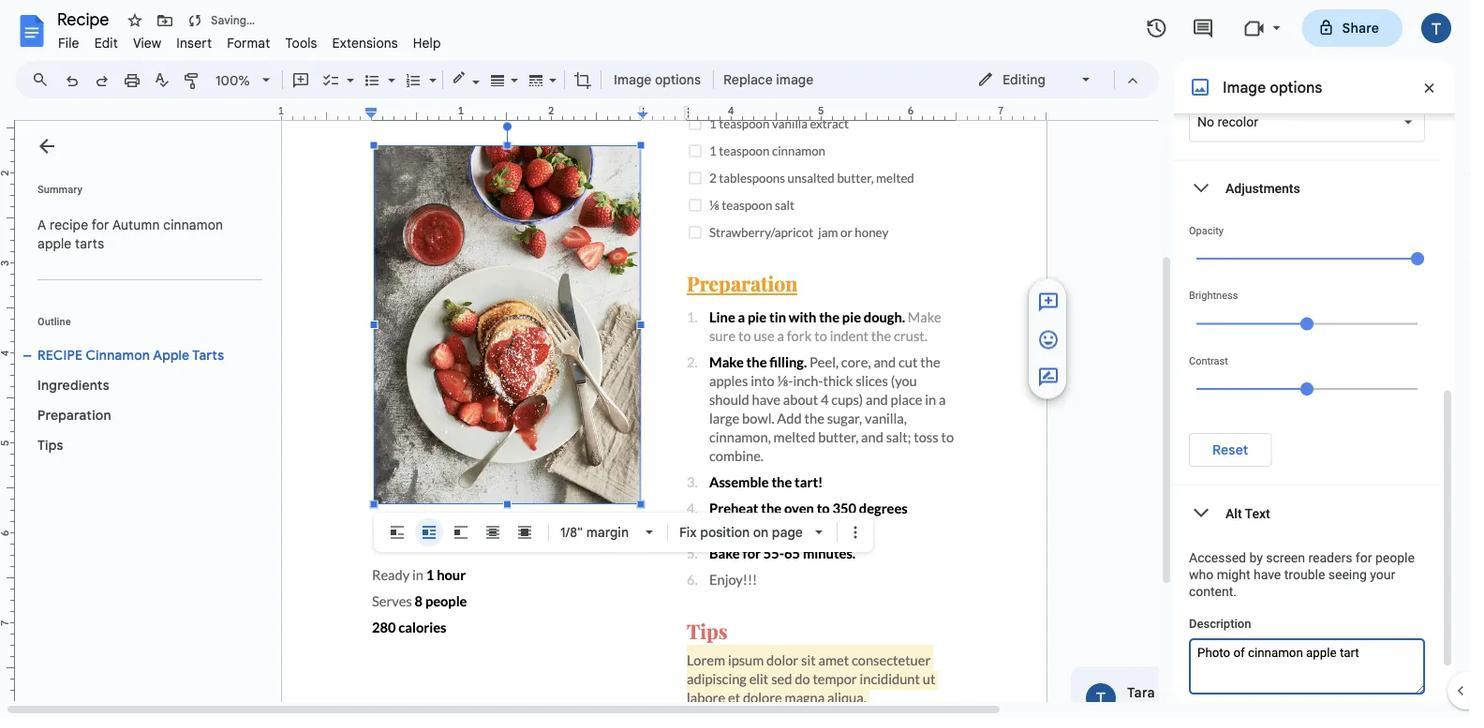 Task type: vqa. For each thing, say whether or not it's contained in the screenshot.
Slide menu item
no



Task type: locate. For each thing, give the bounding box(es) containing it.
share
[[1343, 20, 1380, 36]]

ingredients
[[37, 377, 109, 393]]

replace image button
[[718, 66, 819, 94]]

image options button
[[605, 66, 710, 94]]

size image
[[1038, 291, 1060, 314], [1038, 329, 1060, 351], [1038, 366, 1060, 389]]

toolbar
[[378, 518, 870, 546]]

one eighth inch margin option
[[561, 524, 629, 541]]

image inside button
[[614, 71, 652, 88]]

today
[[1172, 701, 1205, 715]]

help
[[413, 35, 441, 51]]

2 vertical spatial size image
[[1038, 366, 1060, 389]]

people
[[1376, 550, 1415, 565]]

cinnamon
[[86, 347, 150, 363]]

Rename text field
[[51, 7, 120, 30]]

recipe cinnamon apple tarts
[[37, 347, 224, 363]]

tools
[[285, 35, 317, 51]]

outline
[[37, 315, 71, 327]]

edit menu item
[[87, 32, 125, 54]]

Star checkbox
[[122, 7, 148, 34]]

tips
[[37, 437, 63, 453]]

image
[[614, 71, 652, 88], [1223, 78, 1266, 97]]

In front of text radio
[[511, 518, 539, 546]]

image options section
[[1174, 44, 1456, 717]]

0 horizontal spatial image
[[614, 71, 652, 88]]

image options up no recolor dropdown button
[[1223, 78, 1323, 97]]

bulleted list menu image
[[383, 67, 396, 74]]

adjustments tab
[[1174, 161, 1441, 216]]

toolbar containing 1/8" margin
[[378, 518, 870, 546]]

1 vertical spatial for
[[1356, 550, 1373, 565]]

brightness
[[1189, 290, 1238, 301]]

options up no recolor dropdown button
[[1270, 78, 1323, 97]]

recolor
[[1218, 114, 1259, 130]]

image options inside the "image options" button
[[614, 71, 701, 88]]

image
[[776, 71, 814, 88]]

text
[[1245, 505, 1271, 521]]

1 horizontal spatial image options
[[1223, 78, 1323, 97]]

for up the seeing
[[1356, 550, 1373, 565]]

help menu item
[[406, 32, 449, 54]]

opacity image
[[1412, 252, 1425, 265]]

image options
[[614, 71, 701, 88], [1223, 78, 1323, 97]]

Wrap text radio
[[415, 518, 443, 546]]

apple
[[37, 235, 72, 252]]

0 vertical spatial size image
[[1038, 291, 1060, 314]]

1/8" margin
[[561, 524, 629, 540]]

trouble
[[1285, 567, 1326, 582]]

for up 'tarts'
[[92, 217, 109, 233]]

0 horizontal spatial options
[[655, 71, 701, 88]]

alt text tab
[[1174, 486, 1441, 541]]

schultz
[[1159, 684, 1207, 701]]

contrast slider
[[1189, 366, 1426, 410]]

contrast
[[1189, 355, 1229, 366]]

file
[[58, 35, 79, 51]]

menu bar containing file
[[51, 24, 449, 55]]

menu bar
[[51, 24, 449, 55]]

summary heading
[[37, 182, 82, 197]]

options left replace
[[655, 71, 701, 88]]

1/8"
[[561, 524, 583, 540]]

apple
[[153, 347, 190, 363]]

Description text field
[[1189, 638, 1426, 695]]

0 vertical spatial for
[[92, 217, 109, 233]]

your
[[1371, 567, 1396, 582]]

options inside button
[[655, 71, 701, 88]]

by
[[1250, 550, 1263, 565]]

a recipe for autumn cinnamon apple tarts
[[37, 217, 227, 252]]

0 horizontal spatial image options
[[614, 71, 701, 88]]

options
[[655, 71, 701, 88], [1270, 78, 1323, 97]]

1 horizontal spatial for
[[1356, 550, 1373, 565]]

left margin image
[[282, 106, 377, 120]]

1 horizontal spatial options
[[1270, 78, 1323, 97]]

insert
[[176, 35, 212, 51]]

file menu item
[[51, 32, 87, 54]]

saving…
[[211, 14, 255, 28]]

insert menu item
[[169, 32, 219, 54]]

extensions menu item
[[325, 32, 406, 54]]

option group
[[383, 518, 539, 546]]

content.
[[1189, 583, 1237, 599]]

alt
[[1226, 505, 1242, 521]]

2:03 pm
[[1128, 701, 1170, 715]]

contrast image
[[1301, 382, 1314, 396]]

option group inside image options application
[[383, 518, 539, 546]]

saving… button
[[182, 7, 260, 34]]

summary element
[[28, 206, 262, 262]]

image options left replace
[[614, 71, 701, 88]]

no recolor
[[1198, 114, 1259, 130]]

for
[[92, 217, 109, 233], [1356, 550, 1373, 565]]

1 horizontal spatial image
[[1223, 78, 1266, 97]]

position
[[700, 524, 750, 540]]

fix position on page
[[680, 524, 803, 540]]

tara
[[1128, 684, 1155, 701]]

toolbar inside image options application
[[378, 518, 870, 546]]

0 horizontal spatial for
[[92, 217, 109, 233]]

description
[[1189, 617, 1252, 631]]

2 size image from the top
[[1038, 329, 1060, 351]]

tools menu item
[[278, 32, 325, 54]]

1 vertical spatial size image
[[1038, 329, 1060, 351]]

mode and view toolbar
[[964, 61, 1148, 98]]

right margin image
[[951, 106, 1046, 120]]

recipe
[[37, 347, 83, 363]]



Task type: describe. For each thing, give the bounding box(es) containing it.
no
[[1198, 114, 1215, 130]]

autumn
[[112, 217, 160, 233]]

Zoom text field
[[211, 67, 256, 94]]

summary
[[37, 183, 82, 195]]

format
[[227, 35, 270, 51]]

checklist menu image
[[342, 67, 354, 74]]

menu bar inside menu bar banner
[[51, 24, 449, 55]]

tarts
[[75, 235, 104, 252]]

replace
[[724, 71, 773, 88]]

1
[[278, 105, 284, 117]]

replace image
[[724, 71, 814, 88]]

tarts
[[192, 347, 224, 363]]

Break text radio
[[447, 518, 475, 546]]

image inside section
[[1223, 78, 1266, 97]]

seeing
[[1329, 567, 1367, 582]]

main toolbar
[[55, 66, 819, 97]]

brightness image
[[1301, 317, 1314, 330]]

opacity slider
[[1189, 236, 1426, 279]]

brightness slider
[[1189, 301, 1426, 344]]

menu bar banner
[[0, 0, 1471, 717]]

might
[[1217, 567, 1251, 582]]

format menu item
[[219, 32, 278, 54]]

recipe
[[50, 217, 88, 233]]

3 size image from the top
[[1038, 366, 1060, 389]]

document outline element
[[15, 121, 270, 702]]

numbered list menu image
[[425, 67, 437, 74]]

tara schultz 2:03 pm today
[[1128, 684, 1207, 715]]

accessed
[[1189, 550, 1247, 565]]

options inside section
[[1270, 78, 1323, 97]]

share button
[[1302, 9, 1403, 47]]

cinnamon
[[163, 217, 223, 233]]

reset
[[1213, 441, 1249, 458]]

view
[[133, 35, 161, 51]]

adjustments group
[[1174, 161, 1441, 486]]

page
[[772, 524, 803, 540]]

Zoom field
[[208, 67, 278, 95]]

alt text
[[1226, 505, 1271, 521]]

editing button
[[964, 66, 1106, 94]]

edit
[[94, 35, 118, 51]]

tara schultz image
[[1086, 683, 1116, 713]]

view menu item
[[125, 32, 169, 54]]

reset button
[[1189, 433, 1272, 467]]

outline heading
[[15, 314, 270, 340]]

a
[[37, 217, 46, 233]]

fix position on page option
[[680, 524, 803, 541]]

for inside "a recipe for autumn cinnamon apple tarts"
[[92, 217, 109, 233]]

screen
[[1267, 550, 1306, 565]]

fix
[[680, 524, 697, 540]]

who
[[1189, 567, 1214, 582]]

no recolor button
[[1189, 103, 1426, 142]]

for inside the accessed by screen readers for people who might have trouble seeing your content.
[[1356, 550, 1373, 565]]

Behind text radio
[[479, 518, 507, 546]]

image options inside image options section
[[1223, 78, 1323, 97]]

adjustments
[[1226, 181, 1301, 196]]

Menus field
[[23, 67, 65, 93]]

1 size image from the top
[[1038, 291, 1060, 314]]

image options application
[[0, 0, 1471, 717]]

opacity
[[1189, 224, 1224, 236]]

readers
[[1309, 550, 1353, 565]]

margin
[[586, 524, 629, 540]]

editing
[[1003, 71, 1046, 88]]

accessed by screen readers for people who might have trouble seeing your content.
[[1189, 550, 1415, 599]]

on
[[753, 524, 769, 540]]

preparation
[[37, 407, 111, 423]]

extensions
[[332, 35, 398, 51]]

In line radio
[[383, 518, 411, 546]]

have
[[1254, 567, 1282, 582]]



